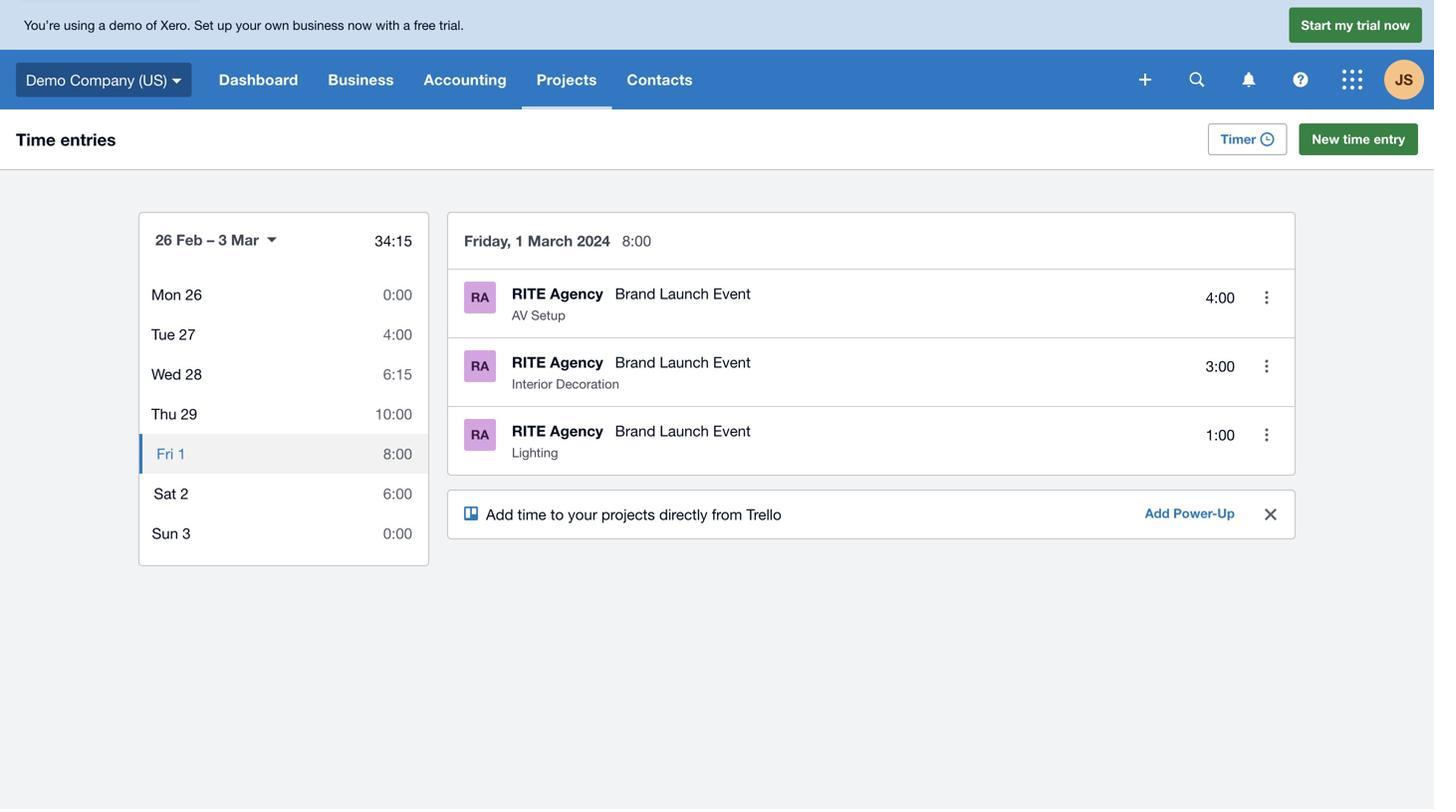 Task type: locate. For each thing, give the bounding box(es) containing it.
0 vertical spatial 8:00
[[622, 232, 651, 250]]

entry
[[1374, 131, 1406, 147]]

a left free
[[403, 17, 410, 33]]

event for 4:00
[[713, 285, 751, 302]]

svg image
[[1343, 70, 1363, 90], [1243, 72, 1256, 87], [1140, 74, 1152, 86], [172, 78, 182, 83]]

brand launch event for 3:00
[[615, 354, 751, 371]]

more options image for 4:00
[[1247, 278, 1287, 318]]

1 vertical spatial 3
[[182, 525, 191, 542]]

decoration
[[556, 377, 619, 392]]

agency up interior decoration
[[550, 354, 603, 372]]

0 horizontal spatial 1
[[178, 445, 186, 463]]

more options image right 1:00
[[1247, 415, 1287, 455]]

0 vertical spatial 0:00
[[383, 286, 412, 303]]

1 horizontal spatial svg image
[[1293, 72, 1308, 87]]

0 horizontal spatial a
[[99, 17, 105, 33]]

now right trial
[[1384, 17, 1411, 33]]

3 rite agency from the top
[[512, 422, 603, 440]]

3 right –
[[219, 231, 227, 249]]

tue 27
[[151, 326, 196, 343]]

1 right fri
[[178, 445, 186, 463]]

rite
[[512, 285, 546, 303], [512, 354, 546, 372], [512, 422, 546, 440]]

2 vertical spatial rite
[[512, 422, 546, 440]]

0 horizontal spatial add
[[486, 506, 514, 523]]

rite agency up interior decoration
[[512, 354, 603, 372]]

1 horizontal spatial add
[[1145, 506, 1170, 521]]

0 horizontal spatial svg image
[[1190, 72, 1205, 87]]

clear image
[[1265, 509, 1277, 521]]

rite agency
[[512, 285, 603, 303], [512, 354, 603, 372], [512, 422, 603, 440]]

0 vertical spatial ra
[[471, 290, 489, 305]]

1 horizontal spatial 3
[[219, 231, 227, 249]]

time entries
[[16, 129, 116, 149]]

8:00 right 2024
[[622, 232, 651, 250]]

agency for 3:00
[[550, 354, 603, 372]]

3 agency from the top
[[550, 422, 603, 440]]

add power-up link
[[1133, 499, 1247, 531]]

0 vertical spatial 3
[[219, 231, 227, 249]]

3:00
[[1206, 358, 1235, 375]]

0 vertical spatial brand launch event
[[615, 285, 751, 302]]

3
[[219, 231, 227, 249], [182, 525, 191, 542]]

lighting
[[512, 445, 558, 461]]

2 launch from the top
[[660, 354, 709, 371]]

add left power-
[[1145, 506, 1170, 521]]

1 add from the left
[[486, 506, 514, 523]]

0 vertical spatial time
[[1343, 131, 1371, 147]]

your
[[236, 17, 261, 33], [568, 506, 597, 523]]

mar
[[231, 231, 259, 249]]

4:00 up 3:00
[[1206, 289, 1235, 307]]

more options image
[[1247, 347, 1287, 387]]

2 rite agency from the top
[[512, 354, 603, 372]]

agency up setup
[[550, 285, 603, 303]]

8:00
[[622, 232, 651, 250], [383, 445, 412, 463]]

wed
[[151, 366, 181, 383]]

banner
[[0, 0, 1434, 110]]

0 horizontal spatial your
[[236, 17, 261, 33]]

1 vertical spatial your
[[568, 506, 597, 523]]

free
[[414, 17, 436, 33]]

add
[[486, 506, 514, 523], [1145, 506, 1170, 521]]

0 vertical spatial brand
[[615, 285, 656, 302]]

0 vertical spatial rite
[[512, 285, 546, 303]]

1 vertical spatial 0:00
[[383, 525, 412, 542]]

1 vertical spatial agency
[[550, 354, 603, 372]]

1 vertical spatial brand launch event
[[615, 354, 751, 371]]

2 brand launch event from the top
[[615, 354, 751, 371]]

1 rite from the top
[[512, 285, 546, 303]]

1 horizontal spatial 1
[[515, 232, 524, 250]]

banner containing dashboard
[[0, 0, 1434, 110]]

1 left march
[[515, 232, 524, 250]]

agency up lighting
[[550, 422, 603, 440]]

26
[[155, 231, 172, 249], [185, 286, 202, 303]]

now
[[348, 17, 372, 33], [1384, 17, 1411, 33]]

0 vertical spatial your
[[236, 17, 261, 33]]

3 launch from the top
[[660, 422, 709, 440]]

1 vertical spatial time
[[518, 506, 546, 523]]

2 vertical spatial brand
[[615, 422, 656, 440]]

1 launch from the top
[[660, 285, 709, 302]]

dashboard link
[[204, 50, 313, 110]]

3 rite from the top
[[512, 422, 546, 440]]

0:00 down 34:15 at the left
[[383, 286, 412, 303]]

3 brand launch event from the top
[[615, 422, 751, 440]]

more options image up more options icon
[[1247, 278, 1287, 318]]

0 horizontal spatial time
[[518, 506, 546, 523]]

time left to
[[518, 506, 546, 523]]

2 ra from the top
[[471, 359, 489, 374]]

1 rite agency from the top
[[512, 285, 603, 303]]

my
[[1335, 17, 1353, 33]]

0 vertical spatial rite agency
[[512, 285, 603, 303]]

ra for 1:00
[[471, 427, 489, 443]]

1 vertical spatial launch
[[660, 354, 709, 371]]

new
[[1312, 131, 1340, 147]]

0 vertical spatial more options image
[[1247, 278, 1287, 318]]

time right new
[[1343, 131, 1371, 147]]

brand
[[615, 285, 656, 302], [615, 354, 656, 371], [615, 422, 656, 440]]

2 add from the left
[[1145, 506, 1170, 521]]

1 horizontal spatial time
[[1343, 131, 1371, 147]]

4:00 up 6:15
[[383, 326, 412, 343]]

fri 1
[[157, 445, 186, 463]]

2 agency from the top
[[550, 354, 603, 372]]

1 vertical spatial event
[[713, 354, 751, 371]]

0:00
[[383, 286, 412, 303], [383, 525, 412, 542]]

1 now from the left
[[348, 17, 372, 33]]

0 horizontal spatial 26
[[155, 231, 172, 249]]

1 vertical spatial ra
[[471, 359, 489, 374]]

accounting
[[424, 71, 507, 89]]

launch
[[660, 285, 709, 302], [660, 354, 709, 371], [660, 422, 709, 440]]

dashboard
[[219, 71, 298, 89]]

2 vertical spatial launch
[[660, 422, 709, 440]]

your right up
[[236, 17, 261, 33]]

2 more options image from the top
[[1247, 415, 1287, 455]]

–
[[207, 231, 214, 249]]

svg image
[[1190, 72, 1205, 87], [1293, 72, 1308, 87]]

26 left feb
[[155, 231, 172, 249]]

2 vertical spatial brand launch event
[[615, 422, 751, 440]]

2024
[[577, 232, 610, 250]]

1 vertical spatial 1
[[178, 445, 186, 463]]

3 brand from the top
[[615, 422, 656, 440]]

3 event from the top
[[713, 422, 751, 440]]

1 horizontal spatial your
[[568, 506, 597, 523]]

2 vertical spatial agency
[[550, 422, 603, 440]]

26 feb – 3 mar button
[[139, 217, 293, 263]]

rite up interior
[[512, 354, 546, 372]]

2 rite from the top
[[512, 354, 546, 372]]

1 vertical spatial rite
[[512, 354, 546, 372]]

more options image for 1:00
[[1247, 415, 1287, 455]]

1 vertical spatial 8:00
[[383, 445, 412, 463]]

time
[[1343, 131, 1371, 147], [518, 506, 546, 523]]

1 vertical spatial brand
[[615, 354, 656, 371]]

0 vertical spatial event
[[713, 285, 751, 302]]

your right to
[[568, 506, 597, 523]]

1 horizontal spatial now
[[1384, 17, 1411, 33]]

26 right mon
[[185, 286, 202, 303]]

3 ra from the top
[[471, 427, 489, 443]]

1 vertical spatial more options image
[[1247, 415, 1287, 455]]

1 vertical spatial 4:00
[[383, 326, 412, 343]]

demo
[[109, 17, 142, 33]]

sat
[[154, 485, 176, 503]]

1 horizontal spatial 8:00
[[622, 232, 651, 250]]

of
[[146, 17, 157, 33]]

0 horizontal spatial 4:00
[[383, 326, 412, 343]]

2 vertical spatial rite agency
[[512, 422, 603, 440]]

2 vertical spatial event
[[713, 422, 751, 440]]

3 right sun
[[182, 525, 191, 542]]

0 horizontal spatial 3
[[182, 525, 191, 542]]

0 horizontal spatial 8:00
[[383, 445, 412, 463]]

0 vertical spatial 26
[[155, 231, 172, 249]]

rite up av at the top of the page
[[512, 285, 546, 303]]

1 event from the top
[[713, 285, 751, 302]]

8:00 for friday, 1 march 2024
[[622, 232, 651, 250]]

1 vertical spatial rite agency
[[512, 354, 603, 372]]

1 horizontal spatial 4:00
[[1206, 289, 1235, 307]]

add power-up
[[1145, 506, 1235, 521]]

0 vertical spatial agency
[[550, 285, 603, 303]]

xero.
[[161, 17, 191, 33]]

sun
[[152, 525, 178, 542]]

brand launch event for 4:00
[[615, 285, 751, 302]]

1 horizontal spatial a
[[403, 17, 410, 33]]

8:00 up 6:00 in the left of the page
[[383, 445, 412, 463]]

sun 3
[[152, 525, 191, 542]]

ra for 3:00
[[471, 359, 489, 374]]

mon
[[151, 286, 181, 303]]

your inside banner
[[236, 17, 261, 33]]

1 ra from the top
[[471, 290, 489, 305]]

34:15
[[375, 232, 412, 250]]

0:00 down 6:00 in the left of the page
[[383, 525, 412, 542]]

1 agency from the top
[[550, 285, 603, 303]]

2 event from the top
[[713, 354, 751, 371]]

1 more options image from the top
[[1247, 278, 1287, 318]]

add left to
[[486, 506, 514, 523]]

tue
[[151, 326, 175, 343]]

rite agency up setup
[[512, 285, 603, 303]]

start
[[1301, 17, 1331, 33]]

brand for 4:00
[[615, 285, 656, 302]]

more options image
[[1247, 278, 1287, 318], [1247, 415, 1287, 455]]

event
[[713, 285, 751, 302], [713, 354, 751, 371], [713, 422, 751, 440]]

demo company (us) button
[[0, 50, 204, 110]]

rite agency up lighting
[[512, 422, 603, 440]]

event for 3:00
[[713, 354, 751, 371]]

1 horizontal spatial 26
[[185, 286, 202, 303]]

2 vertical spatial ra
[[471, 427, 489, 443]]

time inside button
[[1343, 131, 1371, 147]]

1 brand from the top
[[615, 285, 656, 302]]

directly
[[659, 506, 708, 523]]

ra
[[471, 290, 489, 305], [471, 359, 489, 374], [471, 427, 489, 443]]

1 for fri
[[178, 445, 186, 463]]

now left with
[[348, 17, 372, 33]]

0 vertical spatial launch
[[660, 285, 709, 302]]

a
[[99, 17, 105, 33], [403, 17, 410, 33]]

rite up lighting
[[512, 422, 546, 440]]

0 horizontal spatial now
[[348, 17, 372, 33]]

with
[[376, 17, 400, 33]]

26 inside 'popup button'
[[155, 231, 172, 249]]

set
[[194, 17, 214, 33]]

company
[[70, 71, 135, 88]]

a right using
[[99, 17, 105, 33]]

agency
[[550, 285, 603, 303], [550, 354, 603, 372], [550, 422, 603, 440]]

1 brand launch event from the top
[[615, 285, 751, 302]]

brand launch event
[[615, 285, 751, 302], [615, 354, 751, 371], [615, 422, 751, 440]]

0 vertical spatial 1
[[515, 232, 524, 250]]

using
[[64, 17, 95, 33]]

start my trial now
[[1301, 17, 1411, 33]]

contacts
[[627, 71, 693, 89]]

2 brand from the top
[[615, 354, 656, 371]]

clear button
[[1251, 495, 1291, 535]]

feb
[[176, 231, 203, 249]]



Task type: vqa. For each thing, say whether or not it's contained in the screenshot.
first now from right
yes



Task type: describe. For each thing, give the bounding box(es) containing it.
time for entry
[[1343, 131, 1371, 147]]

business button
[[313, 50, 409, 110]]

8:00 for fri 1
[[383, 445, 412, 463]]

brand for 1:00
[[615, 422, 656, 440]]

march
[[528, 232, 573, 250]]

launch for 4:00
[[660, 285, 709, 302]]

timer
[[1221, 131, 1257, 147]]

1 vertical spatial 26
[[185, 286, 202, 303]]

launch for 3:00
[[660, 354, 709, 371]]

2
[[180, 485, 189, 503]]

time
[[16, 129, 56, 149]]

trello
[[747, 506, 782, 523]]

agency for 1:00
[[550, 422, 603, 440]]

to
[[551, 506, 564, 523]]

projects
[[537, 71, 597, 89]]

agency for 4:00
[[550, 285, 603, 303]]

own
[[265, 17, 289, 33]]

trial.
[[439, 17, 464, 33]]

up
[[1218, 506, 1235, 521]]

27
[[179, 326, 196, 343]]

1:00
[[1206, 427, 1235, 444]]

26 feb – 3 mar
[[155, 231, 259, 249]]

js
[[1396, 71, 1414, 89]]

rite agency for 3:00
[[512, 354, 603, 372]]

add time to your projects directly from trello
[[486, 506, 782, 523]]

1 svg image from the left
[[1190, 72, 1205, 87]]

projects
[[602, 506, 655, 523]]

mon 26
[[151, 286, 202, 303]]

add for add time to your projects directly from trello
[[486, 506, 514, 523]]

2 svg image from the left
[[1293, 72, 1308, 87]]

2 now from the left
[[1384, 17, 1411, 33]]

rite for 4:00
[[512, 285, 546, 303]]

js button
[[1385, 50, 1434, 110]]

business
[[328, 71, 394, 89]]

launch for 1:00
[[660, 422, 709, 440]]

demo company (us)
[[26, 71, 167, 88]]

1 0:00 from the top
[[383, 286, 412, 303]]

trial
[[1357, 17, 1381, 33]]

6:15
[[383, 366, 412, 383]]

friday, 1 march 2024
[[464, 232, 610, 250]]

29
[[181, 405, 197, 423]]

rite agency for 1:00
[[512, 422, 603, 440]]

av
[[512, 308, 528, 323]]

demo
[[26, 71, 66, 88]]

setup
[[531, 308, 566, 323]]

svg image inside demo company (us) popup button
[[172, 78, 182, 83]]

fri
[[157, 445, 174, 463]]

you're using a demo of xero. set up your own business now with a free trial.
[[24, 17, 464, 33]]

thu 29
[[151, 405, 197, 423]]

thu
[[151, 405, 177, 423]]

new time entry button
[[1299, 124, 1419, 155]]

3 inside 'popup button'
[[219, 231, 227, 249]]

2 a from the left
[[403, 17, 410, 33]]

interior decoration
[[512, 377, 619, 392]]

power-
[[1174, 506, 1218, 521]]

1 a from the left
[[99, 17, 105, 33]]

up
[[217, 17, 232, 33]]

rite for 3:00
[[512, 354, 546, 372]]

10:00
[[375, 405, 412, 423]]

timer button
[[1208, 124, 1287, 155]]

brand launch event for 1:00
[[615, 422, 751, 440]]

rite agency for 4:00
[[512, 285, 603, 303]]

you're
[[24, 17, 60, 33]]

ra for 4:00
[[471, 290, 489, 305]]

rite for 1:00
[[512, 422, 546, 440]]

2 0:00 from the top
[[383, 525, 412, 542]]

add for add power-up
[[1145, 506, 1170, 521]]

av setup
[[512, 308, 566, 323]]

0 vertical spatial 4:00
[[1206, 289, 1235, 307]]

event for 1:00
[[713, 422, 751, 440]]

(us)
[[139, 71, 167, 88]]

6:00
[[383, 485, 412, 503]]

1 for friday,
[[515, 232, 524, 250]]

accounting button
[[409, 50, 522, 110]]

contacts button
[[612, 50, 708, 110]]

friday,
[[464, 232, 511, 250]]

brand for 3:00
[[615, 354, 656, 371]]

sat 2
[[154, 485, 189, 503]]

interior
[[512, 377, 553, 392]]

projects button
[[522, 50, 612, 110]]

business
[[293, 17, 344, 33]]

new time entry
[[1312, 131, 1406, 147]]

from
[[712, 506, 742, 523]]

wed 28
[[151, 366, 202, 383]]

28
[[185, 366, 202, 383]]

time for to
[[518, 506, 546, 523]]

entries
[[60, 129, 116, 149]]



